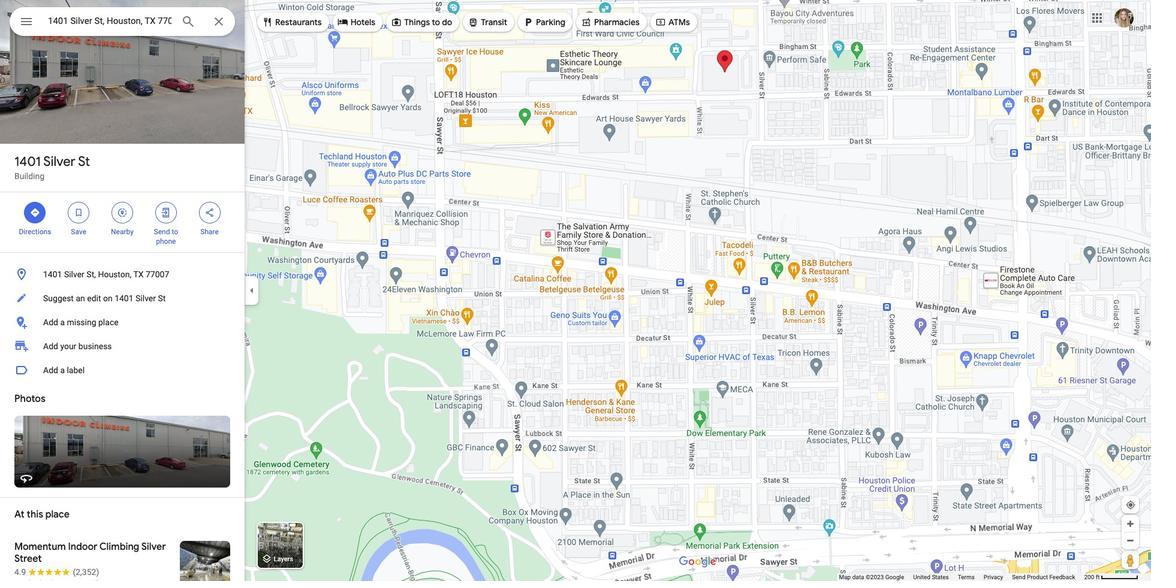 Task type: vqa. For each thing, say whether or not it's contained in the screenshot.
MISSING
yes



Task type: describe. For each thing, give the bounding box(es) containing it.
4.9
[[14, 568, 26, 577]]

a for label
[[60, 366, 65, 375]]


[[337, 16, 348, 29]]

things
[[404, 17, 430, 28]]

 atms
[[655, 16, 690, 29]]

a for missing
[[60, 318, 65, 327]]

silver inside 1401 silver st, houston, tx 77007 button
[[64, 270, 84, 279]]

google
[[885, 574, 904, 581]]

add for add a missing place
[[43, 318, 58, 327]]

actions for 1401 silver st region
[[0, 192, 245, 252]]

place inside button
[[98, 318, 119, 327]]

silver inside suggest an edit on 1401 silver st 'button'
[[136, 294, 156, 303]]

transit
[[481, 17, 507, 28]]

ft
[[1096, 574, 1100, 581]]


[[161, 206, 171, 219]]

directions
[[19, 228, 51, 236]]

none field inside 1401 silver st, houston, tx 77007 field
[[48, 14, 171, 28]]

united states button
[[913, 574, 949, 582]]

200 ft
[[1084, 574, 1100, 581]]

1 vertical spatial place
[[45, 509, 69, 521]]

map data ©2023 google
[[839, 574, 904, 581]]


[[391, 16, 402, 29]]


[[30, 206, 40, 219]]

climbing
[[99, 541, 139, 553]]

atms
[[668, 17, 690, 28]]

add a missing place button
[[0, 311, 245, 335]]

restaurants
[[275, 17, 322, 28]]

zoom out image
[[1126, 537, 1135, 546]]

share
[[200, 228, 219, 236]]

google maps element
[[0, 0, 1151, 582]]

save
[[71, 228, 86, 236]]

1401 silver st, houston, tx 77007 button
[[0, 263, 245, 287]]

suggest
[[43, 294, 74, 303]]

footer inside google maps element
[[839, 574, 1084, 582]]

 search field
[[10, 7, 235, 38]]

(2,352)
[[73, 568, 99, 577]]

privacy button
[[984, 574, 1003, 582]]

200
[[1084, 574, 1094, 581]]

send to phone
[[154, 228, 178, 246]]

add a label
[[43, 366, 85, 375]]

do
[[442, 17, 452, 28]]

 hotels
[[337, 16, 375, 29]]

1401 silver st main content
[[0, 0, 245, 582]]

add your business link
[[0, 335, 245, 359]]

google account: michelle dermenjian  
(michelle.dermenjian@adept.ai) image
[[1115, 8, 1134, 27]]

nearby
[[111, 228, 134, 236]]

1401 silver st building
[[14, 153, 90, 181]]

 transit
[[468, 16, 507, 29]]

1401 for st
[[14, 153, 41, 170]]

your
[[60, 342, 76, 351]]

add a missing place
[[43, 318, 119, 327]]

parking
[[536, 17, 565, 28]]

edit
[[87, 294, 101, 303]]

st inside 'button'
[[158, 294, 166, 303]]

map
[[839, 574, 851, 581]]

send product feedback button
[[1012, 574, 1075, 582]]

on
[[103, 294, 113, 303]]


[[523, 16, 534, 29]]

show street view coverage image
[[1122, 552, 1139, 570]]

 button
[[10, 7, 43, 38]]

1401 inside 'button'
[[115, 294, 133, 303]]

business
[[78, 342, 112, 351]]

to inside  things to do
[[432, 17, 440, 28]]

suggest an edit on 1401 silver st button
[[0, 287, 245, 311]]


[[581, 16, 592, 29]]



Task type: locate. For each thing, give the bounding box(es) containing it.
1 horizontal spatial send
[[1012, 574, 1026, 581]]

send
[[154, 228, 170, 236], [1012, 574, 1026, 581]]

pharmacies
[[594, 17, 640, 28]]

send inside send to phone
[[154, 228, 170, 236]]

silver inside 1401 silver st building
[[43, 153, 75, 170]]

a left label in the left bottom of the page
[[60, 366, 65, 375]]

send up the "phone"
[[154, 228, 170, 236]]

0 vertical spatial a
[[60, 318, 65, 327]]

0 horizontal spatial to
[[172, 228, 178, 236]]


[[468, 16, 479, 29]]

1 horizontal spatial place
[[98, 318, 119, 327]]

to left do
[[432, 17, 440, 28]]

footer containing map data ©2023 google
[[839, 574, 1084, 582]]

1401 right the on
[[115, 294, 133, 303]]

1 horizontal spatial to
[[432, 17, 440, 28]]

st up  at the left top of page
[[78, 153, 90, 170]]

1 vertical spatial send
[[1012, 574, 1026, 581]]

label
[[67, 366, 85, 375]]

tx
[[133, 270, 144, 279]]

product
[[1027, 574, 1048, 581]]

silver left st,
[[64, 270, 84, 279]]

st,
[[87, 270, 96, 279]]

0 vertical spatial place
[[98, 318, 119, 327]]

1 vertical spatial st
[[158, 294, 166, 303]]

0 horizontal spatial st
[[78, 153, 90, 170]]

st down 77007
[[158, 294, 166, 303]]


[[117, 206, 128, 219]]

layers
[[274, 556, 293, 564]]

collapse side panel image
[[245, 284, 258, 297]]

add for add a label
[[43, 366, 58, 375]]

send left product
[[1012, 574, 1026, 581]]

4.9 stars 2,352 reviews image
[[14, 567, 99, 579]]

united
[[913, 574, 931, 581]]

photos
[[14, 393, 45, 405]]

to up the "phone"
[[172, 228, 178, 236]]

send for send product feedback
[[1012, 574, 1026, 581]]

suggest an edit on 1401 silver st
[[43, 294, 166, 303]]

states
[[932, 574, 949, 581]]

2 add from the top
[[43, 342, 58, 351]]

zoom in image
[[1126, 520, 1135, 529]]

indoor
[[68, 541, 97, 553]]

1 vertical spatial 1401
[[43, 270, 62, 279]]

1 vertical spatial add
[[43, 342, 58, 351]]

2 vertical spatial 1401
[[115, 294, 133, 303]]

1 horizontal spatial 1401
[[43, 270, 62, 279]]

place down the on
[[98, 318, 119, 327]]

send inside send product feedback button
[[1012, 574, 1026, 581]]


[[73, 206, 84, 219]]

add for add your business
[[43, 342, 58, 351]]

1 vertical spatial to
[[172, 228, 178, 236]]


[[204, 206, 215, 219]]

to
[[432, 17, 440, 28], [172, 228, 178, 236]]

2 horizontal spatial 1401
[[115, 294, 133, 303]]

st inside 1401 silver st building
[[78, 153, 90, 170]]

terms button
[[958, 574, 975, 582]]

77007
[[146, 270, 169, 279]]

a
[[60, 318, 65, 327], [60, 366, 65, 375]]

3 add from the top
[[43, 366, 58, 375]]

0 horizontal spatial send
[[154, 228, 170, 236]]

0 vertical spatial st
[[78, 153, 90, 170]]

2 vertical spatial add
[[43, 366, 58, 375]]

 restaurants
[[262, 16, 322, 29]]

add a label button
[[0, 359, 245, 383]]

place
[[98, 318, 119, 327], [45, 509, 69, 521]]

1401 for st,
[[43, 270, 62, 279]]

silver up building at the left
[[43, 153, 75, 170]]

1 vertical spatial a
[[60, 366, 65, 375]]

1401 up suggest
[[43, 270, 62, 279]]

0 vertical spatial to
[[432, 17, 440, 28]]

add
[[43, 318, 58, 327], [43, 342, 58, 351], [43, 366, 58, 375]]

1401 inside 1401 silver st building
[[14, 153, 41, 170]]

st
[[78, 153, 90, 170], [158, 294, 166, 303]]

missing
[[67, 318, 96, 327]]

 things to do
[[391, 16, 452, 29]]

show your location image
[[1125, 500, 1136, 511]]

0 horizontal spatial place
[[45, 509, 69, 521]]

silver inside momentum indoor climbing silver street
[[141, 541, 166, 553]]

1 a from the top
[[60, 318, 65, 327]]

0 vertical spatial send
[[154, 228, 170, 236]]

this
[[27, 509, 43, 521]]

©2023
[[866, 574, 884, 581]]

building
[[14, 171, 44, 181]]

silver right climbing
[[141, 541, 166, 553]]

send for send to phone
[[154, 228, 170, 236]]

0 vertical spatial 1401
[[14, 153, 41, 170]]

silver
[[43, 153, 75, 170], [64, 270, 84, 279], [136, 294, 156, 303], [141, 541, 166, 553]]

1 add from the top
[[43, 318, 58, 327]]

 pharmacies
[[581, 16, 640, 29]]

200 ft button
[[1084, 574, 1139, 581]]

1401 inside button
[[43, 270, 62, 279]]

momentum indoor climbing silver street
[[14, 541, 166, 565]]

add left label in the left bottom of the page
[[43, 366, 58, 375]]

at this place
[[14, 509, 69, 521]]

united states
[[913, 574, 949, 581]]

a inside add a missing place button
[[60, 318, 65, 327]]

add your business
[[43, 342, 112, 351]]

 parking
[[523, 16, 565, 29]]

0 horizontal spatial 1401
[[14, 153, 41, 170]]

privacy
[[984, 574, 1003, 581]]

to inside send to phone
[[172, 228, 178, 236]]

feedback
[[1050, 574, 1075, 581]]

hotels
[[351, 17, 375, 28]]

None field
[[48, 14, 171, 28]]

terms
[[958, 574, 975, 581]]

street
[[14, 553, 42, 565]]

place right this at left bottom
[[45, 509, 69, 521]]

an
[[76, 294, 85, 303]]

2 a from the top
[[60, 366, 65, 375]]

add down suggest
[[43, 318, 58, 327]]

silver down tx
[[136, 294, 156, 303]]

phone
[[156, 237, 176, 246]]


[[655, 16, 666, 29]]

1401
[[14, 153, 41, 170], [43, 270, 62, 279], [115, 294, 133, 303]]

a left missing
[[60, 318, 65, 327]]

1401 silver st, houston, tx 77007
[[43, 270, 169, 279]]

momentum
[[14, 541, 66, 553]]

send product feedback
[[1012, 574, 1075, 581]]

a inside button
[[60, 366, 65, 375]]

add left your
[[43, 342, 58, 351]]

add inside button
[[43, 318, 58, 327]]

0 vertical spatial add
[[43, 318, 58, 327]]


[[262, 16, 273, 29]]

at
[[14, 509, 24, 521]]

data
[[852, 574, 864, 581]]


[[19, 13, 34, 30]]

1401 up building at the left
[[14, 153, 41, 170]]

add inside button
[[43, 366, 58, 375]]

1401 Silver St, Houston, TX 77007 field
[[10, 7, 235, 36]]

houston,
[[98, 270, 131, 279]]

footer
[[839, 574, 1084, 582]]

1 horizontal spatial st
[[158, 294, 166, 303]]



